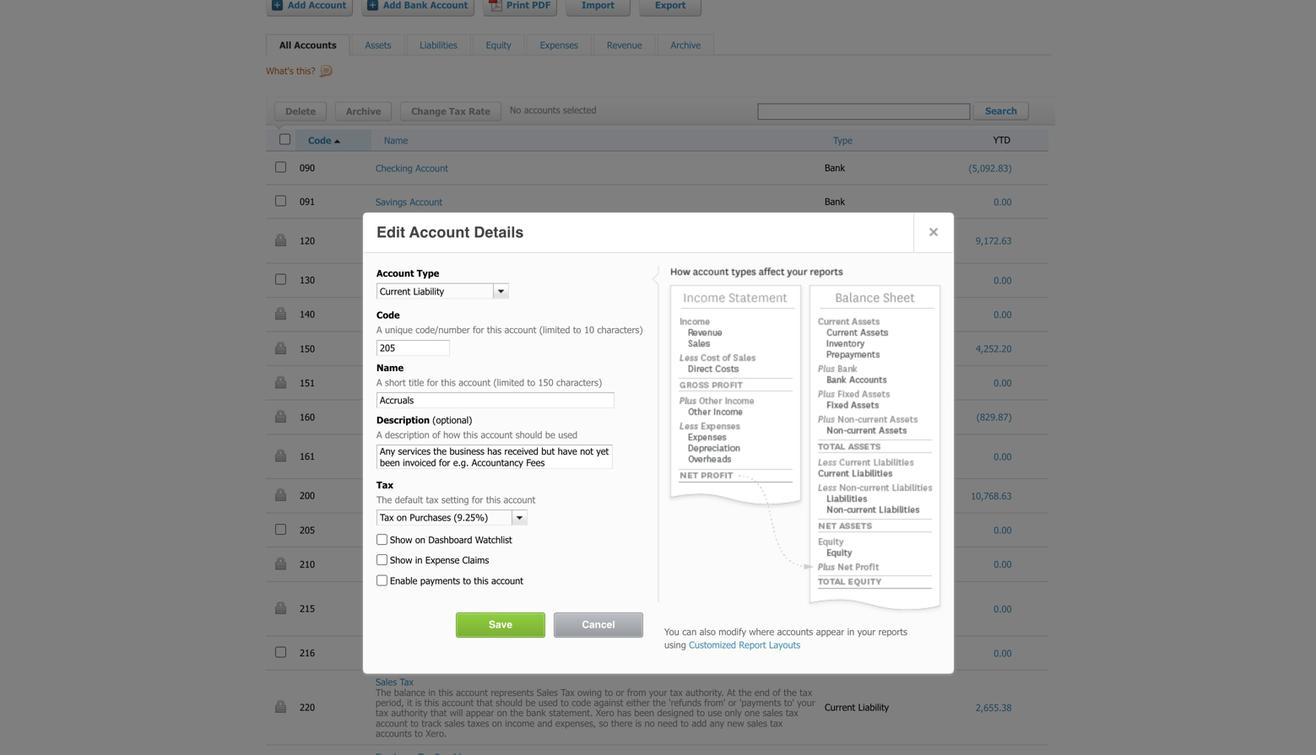 Task type: vqa. For each thing, say whether or not it's contained in the screenshot.
& corresponding to email
no



Task type: locate. For each thing, give the bounding box(es) containing it.
equipment down 10
[[545, 372, 589, 384]]

received up unpaid expense claims expense claims typically made by employees/shareholder employees still outstanding.
[[500, 530, 534, 542]]

0.00 link for unpaid expense claims expense claims typically made by employees/shareholder employees still outstanding.
[[994, 559, 1012, 570]]

and right income
[[537, 718, 552, 729]]

a
[[376, 324, 382, 336], [376, 377, 382, 388], [376, 429, 382, 441]]

in right it
[[428, 687, 436, 699]]

for inside name a short title for this account (limited to 150 characters)
[[427, 377, 438, 388]]

in left reports
[[847, 626, 855, 638]]

you cannot delete/archive system accounts. image
[[275, 602, 286, 615]]

account up an
[[376, 268, 414, 279]]

4 0.00 link from the top
[[994, 377, 1012, 389]]

less for the total amount of office equipment cost that has been consumed by the entity (based on the useful life)
[[376, 372, 393, 384]]

reports
[[878, 626, 907, 638]]

used left code
[[538, 697, 558, 709]]

amount for computer
[[415, 451, 446, 463]]

received inside accounts receivable outstanding invoices the company has issued out to the client but has not yet received in cash at balance date.
[[698, 236, 732, 247]]

(829.87)
[[976, 412, 1012, 423]]

less inside less accumulated depreciation on computer equipment the total amount of computer equipment cost that has been consumed by the business (based on the useful life)
[[376, 441, 393, 452]]

code a unique code/number for this account (limited to 10 characters)
[[376, 309, 643, 336]]

1 horizontal spatial at
[[766, 236, 774, 247]]

2 0.00 link from the top
[[994, 275, 1012, 286]]

items
[[485, 314, 507, 326]]

1 horizontal spatial or
[[728, 697, 737, 709]]

0 horizontal spatial from
[[573, 496, 592, 507]]

1 0.00 from the top
[[994, 196, 1012, 208]]

0 vertical spatial company
[[479, 236, 516, 247]]

current
[[825, 274, 855, 286], [825, 490, 855, 502], [825, 524, 855, 536], [825, 559, 855, 570], [825, 603, 855, 615], [825, 702, 855, 713]]

this inside tax the default tax setting for this account
[[486, 494, 501, 506]]

0.00 link for inventory value of tracked inventory items for resale.
[[994, 309, 1012, 320]]

sales tax link
[[376, 677, 414, 688]]

has
[[519, 236, 533, 247], [649, 236, 663, 247], [460, 280, 474, 291], [570, 383, 584, 394], [587, 451, 601, 463], [519, 496, 533, 507], [651, 496, 665, 507], [483, 530, 497, 542], [617, 708, 631, 719]]

0.00 link for less accumulated depreciation on computer equipment the total amount of computer equipment cost that has been consumed by the business (based on the useful life)
[[994, 451, 1012, 462]]

fixed asset for the total amount of computer equipment cost that has been consumed by the business (based on the useful life)
[[825, 451, 874, 462]]

the inside accruals any services the business has received but have not yet been invoiced for e.g. accountancy fees
[[429, 530, 442, 542]]

outstanding
[[376, 236, 425, 247], [376, 496, 425, 507]]

1 vertical spatial name
[[376, 362, 404, 373]]

not up the e.g.
[[668, 496, 681, 507]]

owned inside office equipment office equipment that is owned and controlled by the business
[[477, 349, 504, 360]]

9,172.63
[[976, 235, 1012, 247]]

2 vertical spatial a
[[376, 429, 382, 441]]

business down 'less accumulated depreciation on office equipment the total amount of office equipment cost that has been consumed by the entity (based on the useful life)'
[[613, 417, 648, 429]]

2 company from the top
[[479, 496, 516, 507]]

1 accumulated from the top
[[396, 372, 449, 384]]

1 outstanding from the top
[[376, 236, 425, 247]]

balance inside sales tax the balance in this account represents sales tax owing to or from your tax authority. at the end of the tax period, it is this account that should be used to code against either the 'refunds from' or 'payments to' your tax authority that will appear on the bank statement. xero has been designed to use only one sales tax account to track sales taxes on income and expenses, so there is no need to add any new sales tax accounts to xero.
[[394, 687, 425, 699]]

archive link
[[671, 39, 701, 51], [335, 102, 392, 121]]

1 vertical spatial owned
[[493, 417, 520, 429]]

the up less accumulated depreciation on computer equipment the total amount of computer equipment cost that has been consumed by the business (based on the useful life)
[[597, 417, 610, 429]]

and inside sales tax the balance in this account represents sales tax owing to or from your tax authority. at the end of the tax period, it is this account that should be used to code against either the 'refunds from' or 'payments to' your tax authority that will appear on the bank statement. xero has been designed to use only one sales tax account to track sales taxes on income and expenses, so there is no need to add any new sales tax accounts to xero.
[[537, 718, 552, 729]]

code inside code a unique code/number for this account (limited to 10 characters)
[[376, 309, 400, 321]]

1 horizontal spatial used
[[558, 429, 578, 441]]

4 fixed asset from the top
[[825, 451, 874, 462]]

1 vertical spatial archive link
[[335, 102, 392, 121]]

amount up the computer equipment link
[[415, 383, 446, 394]]

1 vertical spatial but
[[634, 496, 648, 507]]

payroll up 'you can also modify where accounts appear in your reports using'
[[778, 599, 805, 610]]

2 show from the top
[[390, 555, 412, 566]]

balance up authority
[[394, 687, 425, 699]]

1 horizontal spatial inventory
[[825, 309, 867, 320]]

0 vertical spatial owned
[[477, 349, 504, 360]]

the down description
[[376, 451, 391, 463]]

change tax rate
[[411, 106, 490, 117]]

3 current liability from the top
[[825, 559, 892, 570]]

save
[[489, 619, 512, 631]]

2 liability from the top
[[858, 524, 889, 536]]

for inside the prepayments an expenditure that has been paid for in advance.
[[520, 280, 531, 291]]

1 vertical spatial from
[[627, 687, 646, 699]]

of inside description (optional) a description of how this account should be used
[[432, 429, 440, 441]]

(limited inside code a unique code/number for this account (limited to 10 characters)
[[539, 324, 570, 336]]

outstanding up the accruals
[[376, 496, 425, 507]]

0 horizontal spatial (based
[[709, 383, 737, 394]]

1 vertical spatial controlled
[[541, 417, 582, 429]]

1 less from the top
[[376, 372, 393, 384]]

0.00 for wages payable xero automatically updates this account for payroll entries created using payroll and will store the payroll amount to be paid to the employee for the pay run. this account enables you to maintain separate accounts for employee wages payable amounts and accounts payable amounts
[[994, 603, 1012, 615]]

account for savings
[[410, 196, 442, 208]]

company inside accounts receivable outstanding invoices the company has issued out to the client but has not yet received in cash at balance date.
[[479, 236, 516, 247]]

1 horizontal spatial appear
[[816, 626, 844, 638]]

and left this
[[573, 619, 588, 631]]

consumed left entity
[[610, 383, 652, 394]]

controlled for office equipment that is owned and controlled by the business
[[525, 349, 565, 360]]

1 horizontal spatial useful
[[769, 383, 794, 394]]

fixed for the total amount of computer equipment cost that has been consumed by the business (based on the useful life)
[[825, 451, 846, 462]]

owned for computer equipment
[[493, 417, 520, 429]]

7 0.00 from the top
[[994, 559, 1012, 570]]

useful
[[769, 383, 794, 394], [376, 462, 400, 473]]

0.00 link for wages payable xero automatically updates this account for payroll entries created using payroll and will store the payroll amount to be paid to the employee for the pay run. this account enables you to maintain separate accounts for employee wages payable amounts and accounts payable amounts
[[994, 603, 1012, 615]]

controlled
[[525, 349, 565, 360], [541, 417, 582, 429]]

for inside the inventory value of tracked inventory items for resale.
[[510, 314, 522, 326]]

appear inside sales tax the balance in this account represents sales tax owing to or from your tax authority. at the end of the tax period, it is this account that should be used to code against either the 'refunds from' or 'payments to' your tax authority that will appear on the bank statement. xero has been designed to use only one sales tax account to track sales taxes on income and expenses, so there is no need to add any new sales tax accounts to xero.
[[466, 708, 494, 719]]

None checkbox
[[279, 134, 290, 145], [275, 162, 286, 173], [275, 524, 286, 535], [275, 647, 286, 658], [279, 134, 290, 145], [275, 162, 286, 173], [275, 524, 286, 535], [275, 647, 286, 658]]

10,768.63
[[971, 490, 1012, 502]]

total for less accumulated depreciation on office equipment
[[394, 383, 412, 394]]

owned inside computer equipment computer equipment that is owned and controlled by the business
[[493, 417, 520, 429]]

name up checking
[[384, 135, 408, 146]]

has down 10
[[570, 383, 584, 394]]

but inside accounts receivable outstanding invoices the company has issued out to the client but has not yet received in cash at balance date.
[[633, 236, 646, 247]]

accounts
[[524, 104, 560, 116], [376, 619, 412, 631], [777, 626, 813, 638], [376, 728, 412, 739]]

characters) inside code a unique code/number for this account (limited to 10 characters)
[[597, 324, 643, 336]]

1 a from the top
[[376, 324, 382, 336]]

you cannot delete/archive accounts used by fixed assets. image for 161
[[275, 450, 286, 462]]

characters) inside name a short title for this account (limited to 150 characters)
[[556, 377, 602, 388]]

1 horizontal spatial (limited
[[539, 324, 570, 336]]

total up the computer equipment link
[[394, 383, 412, 394]]

or left either
[[616, 687, 624, 699]]

0 horizontal spatial useful
[[376, 462, 400, 473]]

the inside 'less accumulated depreciation on office equipment the total amount of office equipment cost that has been consumed by the entity (based on the useful life)'
[[376, 383, 391, 394]]

office inside 'less accumulated depreciation on office equipment the total amount of office equipment cost that has been consumed by the entity (based on the useful life)'
[[519, 372, 543, 384]]

0 vertical spatial type
[[833, 135, 852, 146]]

archive link up code link
[[335, 102, 392, 121]]

xero
[[376, 599, 394, 610], [596, 708, 614, 719]]

asset
[[858, 274, 880, 286], [849, 343, 871, 354], [849, 377, 871, 389], [849, 411, 871, 423], [849, 451, 871, 462]]

the down 10
[[581, 349, 594, 360]]

show down the accruals
[[390, 534, 412, 546]]

2 vertical spatial but
[[537, 530, 551, 542]]

accounts up date.
[[376, 225, 412, 236]]

image of account type hierarchy image
[[652, 266, 945, 614]]

2 accumulated from the top
[[396, 441, 449, 452]]

1 fixed from the top
[[825, 343, 846, 354]]

owned up the less accumulated depreciation on computer equipment 'link'
[[493, 417, 520, 429]]

a inside name a short title for this account (limited to 150 characters)
[[376, 377, 382, 388]]

by right made
[[502, 564, 512, 576]]

1 vertical spatial be
[[421, 609, 431, 620]]

1 you cannot delete/archive accounts used by fixed assets. image from the top
[[275, 376, 286, 389]]

the
[[376, 383, 391, 394], [376, 451, 391, 463], [376, 494, 392, 506], [376, 687, 391, 699]]

1 show from the top
[[390, 534, 412, 546]]

in inside sales tax the balance in this account represents sales tax owing to or from your tax authority. at the end of the tax period, it is this account that should be used to code against either the 'refunds from' or 'payments to' your tax authority that will appear on the bank statement. xero has been designed to use only one sales tax account to track sales taxes on income and expenses, so there is no need to add any new sales tax accounts to xero.
[[428, 687, 436, 699]]

you cannot delete/archive accounts used by fixed assets. image
[[275, 342, 286, 354], [275, 410, 286, 423]]

tax
[[426, 494, 439, 506], [670, 687, 683, 699], [800, 687, 812, 699], [376, 708, 388, 719], [786, 708, 798, 719], [770, 718, 783, 729]]

outstanding inside accounts receivable outstanding invoices the company has issued out to the client but has not yet received in cash at balance date.
[[376, 236, 425, 247]]

1 vertical spatial xero
[[596, 708, 614, 719]]

0 vertical spatial total
[[394, 383, 412, 394]]

2 less from the top
[[376, 441, 393, 452]]

2 outstanding from the top
[[376, 496, 425, 507]]

revenue
[[607, 39, 642, 51]]

archive link right revenue link
[[671, 39, 701, 51]]

but inside accruals any services the business has received but have not yet been invoiced for e.g. accountancy fees
[[537, 530, 551, 542]]

3 you cannot delete/archive system accounts. image from the top
[[275, 557, 286, 570]]

2 vertical spatial paid
[[434, 609, 451, 620]]

for left the e.g.
[[667, 530, 678, 542]]

you cannot delete/archive accounts used by fixed assets. image down you cannot delete/archive accounts used by a tracked inventory item. icon
[[275, 342, 286, 354]]

current liability
[[825, 490, 892, 502], [825, 524, 892, 536], [825, 559, 892, 570], [825, 603, 892, 615], [825, 702, 892, 713]]

that up xero.
[[431, 708, 447, 719]]

accumulated for office
[[396, 372, 449, 384]]

0 vertical spatial accumulated
[[396, 372, 449, 384]]

the inside office equipment office equipment that is owned and controlled by the business
[[581, 349, 594, 360]]

3 a from the top
[[376, 429, 382, 441]]

150
[[300, 343, 318, 354], [538, 377, 553, 388]]

2 fixed from the top
[[825, 377, 846, 389]]

fixed for office equipment that is owned and controlled by the business
[[825, 343, 846, 354]]

Show on Dashboard Watchlist checkbox
[[376, 534, 387, 545]]

0 horizontal spatial archive
[[346, 106, 381, 117]]

you cannot delete/archive accounts used by fixed assets. image
[[275, 376, 286, 389], [275, 450, 286, 462]]

wages down enable payments to this account option
[[376, 588, 403, 600]]

that inside computer equipment computer equipment that is owned and controlled by the business
[[465, 417, 481, 429]]

1 bank from the top
[[825, 162, 848, 174]]

run.
[[571, 609, 587, 620]]

archive
[[671, 39, 701, 51], [346, 106, 381, 117]]

appear down represents
[[466, 708, 494, 719]]

total inside 'less accumulated depreciation on office equipment the total amount of office equipment cost that has been consumed by the entity (based on the useful life)'
[[394, 383, 412, 394]]

2 vertical spatial received
[[500, 530, 534, 542]]

office equipment office equipment that is owned and controlled by the business
[[376, 338, 632, 360]]

8 0.00 from the top
[[994, 603, 1012, 615]]

1 vertical spatial outstanding
[[376, 496, 425, 507]]

yet up the e.g.
[[684, 496, 697, 507]]

total inside less accumulated depreciation on computer equipment the total amount of computer equipment cost that has been consumed by the business (based on the useful life)
[[394, 451, 412, 463]]

2 current liability from the top
[[825, 524, 892, 536]]

tax inside 'link'
[[449, 106, 466, 117]]

cost up computer equipment computer equipment that is owned and controlled by the business
[[532, 383, 548, 394]]

useful inside less accumulated depreciation on computer equipment the total amount of computer equipment cost that has been consumed by the business (based on the useful life)
[[376, 462, 400, 473]]

1 depreciation from the top
[[452, 372, 503, 384]]

2 0.00 from the top
[[994, 275, 1012, 286]]

1 vertical spatial useful
[[376, 462, 400, 473]]

0 vertical spatial wages
[[376, 588, 403, 600]]

0 vertical spatial less
[[376, 372, 393, 384]]

equity
[[486, 39, 511, 51]]

0 vertical spatial paid
[[500, 280, 517, 291]]

issued
[[536, 236, 562, 247]]

1 you cannot delete/archive accounts used by fixed assets. image from the top
[[275, 342, 286, 354]]

sales tax the balance in this account represents sales tax owing to or from your tax authority. at the end of the tax period, it is this account that should be used to code against either the 'refunds from' or 'payments to' your tax authority that will appear on the bank statement. xero has been designed to use only one sales tax account to track sales taxes on income and expenses, so there is no need to add any new sales tax accounts to xero.
[[376, 677, 815, 739]]

savings account
[[376, 196, 442, 208]]

5 current from the top
[[825, 603, 855, 615]]

yet left cash
[[682, 236, 695, 247]]

equipment inside computer equipment computer equipment that is owned and controlled by the business
[[419, 407, 462, 418]]

0 vertical spatial at
[[766, 236, 774, 247]]

0 horizontal spatial inventory
[[376, 304, 415, 315]]

0 horizontal spatial archive link
[[335, 102, 392, 121]]

inventory for inventory
[[825, 309, 867, 320]]

to left the add
[[681, 718, 689, 729]]

date
[[765, 496, 783, 507]]

0 horizontal spatial xero
[[376, 599, 394, 610]]

accumulated for computer
[[396, 441, 449, 452]]

amount
[[415, 383, 446, 394], [415, 451, 446, 463], [376, 609, 407, 620]]

modify
[[719, 626, 746, 638]]

1 horizontal spatial xero
[[596, 708, 614, 719]]

date.
[[376, 246, 396, 257]]

0 vertical spatial you cannot delete/archive accounts used by fixed assets. image
[[275, 342, 286, 354]]

2 vertical spatial amount
[[376, 609, 407, 620]]

0.00 link for less accumulated depreciation on office equipment the total amount of office equipment cost that has been consumed by the entity (based on the useful life)
[[994, 377, 1012, 389]]

2 total from the top
[[394, 451, 412, 463]]

life) for less accumulated depreciation on office equipment the total amount of office equipment cost that has been consumed by the entity (based on the useful life)
[[797, 383, 812, 394]]

4 you cannot delete/archive system accounts. image from the top
[[275, 701, 286, 713]]

6 0.00 link from the top
[[994, 525, 1012, 536]]

None text field
[[757, 104, 970, 120], [376, 340, 450, 356], [376, 392, 615, 409], [377, 511, 512, 525], [757, 104, 970, 120], [376, 340, 450, 356], [376, 392, 615, 409], [377, 511, 512, 525]]

consumed up suppliers
[[627, 451, 669, 463]]

description (optional) a description of how this account should be used
[[376, 414, 578, 441]]

liability for the balance in this account represents sales tax owing to or from your tax authority. at the end of the tax period, it is this account that should be used to code against either the 'refunds from' or 'payments to' your tax authority that will appear on the bank statement. xero has been designed to use only one sales tax account to track sales taxes on income and expenses, so there is no need to add any new sales tax accounts to xero.
[[858, 702, 889, 713]]

inventory link
[[376, 304, 415, 315]]

tax left the setting
[[426, 494, 439, 506]]

setting
[[441, 494, 469, 506]]

4 current from the top
[[825, 559, 855, 570]]

account right checking
[[416, 162, 448, 174]]

of inside the inventory value of tracked inventory items for resale.
[[401, 314, 409, 326]]

name for name a short title for this account (limited to 150 characters)
[[376, 362, 404, 373]]

0 horizontal spatial used
[[538, 697, 558, 709]]

1 vertical spatial a
[[376, 377, 382, 388]]

120
[[300, 235, 318, 246]]

liability for any services the business has received but have not yet been invoiced for e.g. accountancy fees
[[858, 524, 889, 536]]

should inside sales tax the balance in this account represents sales tax owing to or from your tax authority. at the end of the tax period, it is this account that should be used to code against either the 'refunds from' or 'payments to' your tax authority that will appear on the bank statement. xero has been designed to use only one sales tax account to track sales taxes on income and expenses, so there is no need to add any new sales tax accounts to xero.
[[496, 697, 523, 709]]

1 invoices from the top
[[428, 236, 461, 247]]

the up date
[[782, 451, 795, 463]]

life) inside less accumulated depreciation on computer equipment the total amount of computer equipment cost that has been consumed by the business (based on the useful life)
[[403, 462, 419, 473]]

1 vertical spatial type
[[417, 268, 439, 279]]

liability for expense claims typically made by employees/shareholder employees still outstanding.
[[858, 559, 889, 570]]

report
[[739, 639, 766, 651]]

1 vertical spatial archive
[[346, 106, 381, 117]]

invoices
[[428, 236, 461, 247], [428, 496, 461, 507]]

expenditure
[[389, 280, 438, 291]]

yet inside accruals any services the business has received but have not yet been invoiced for e.g. accountancy fees
[[592, 530, 605, 542]]

0 vertical spatial xero
[[376, 599, 394, 610]]

asset for the total amount of computer equipment cost that has been consumed by the business (based on the useful life)
[[849, 451, 871, 462]]

2 current from the top
[[825, 490, 855, 502]]

code up 090
[[308, 135, 331, 146]]

a left description
[[376, 429, 382, 441]]

3 0.00 from the top
[[994, 309, 1012, 320]]

(limited left 10
[[539, 324, 570, 336]]

that inside 'less accumulated depreciation on office equipment the total amount of office equipment cost that has been consumed by the entity (based on the useful life)'
[[551, 383, 567, 394]]

1 vertical spatial used
[[538, 697, 558, 709]]

type link
[[833, 135, 852, 146]]

resale.
[[525, 314, 552, 326]]

asset for office equipment that is owned and controlled by the business
[[849, 343, 871, 354]]

1 vertical spatial balance
[[730, 496, 762, 507]]

0.00 for unpaid expense claims expense claims typically made by employees/shareholder employees still outstanding.
[[994, 559, 1012, 570]]

1 horizontal spatial life)
[[797, 383, 812, 394]]

customized
[[689, 639, 736, 651]]

current for an expenditure that has been paid for in advance.
[[825, 274, 855, 286]]

you cannot delete/archive accounts used by fixed assets. image for 150
[[275, 342, 286, 354]]

current liability for the balance in this account represents sales tax owing to or from your tax authority. at the end of the tax period, it is this account that should be used to code against either the 'refunds from' or 'payments to' your tax authority that will appear on the bank statement. xero has been designed to use only one sales tax account to track sales taxes on income and expenses, so there is no need to add any new sales tax accounts to xero.
[[825, 702, 892, 713]]

and
[[507, 349, 522, 360], [523, 417, 538, 429], [704, 599, 720, 610], [573, 619, 588, 631], [537, 718, 552, 729]]

1 vertical spatial paid
[[699, 496, 717, 507]]

separate
[[746, 609, 781, 620]]

4 current liability from the top
[[825, 603, 892, 615]]

sales down 'payments
[[747, 718, 767, 729]]

0 vertical spatial depreciation
[[452, 372, 503, 384]]

6 0.00 from the top
[[994, 525, 1012, 536]]

what's this? link
[[266, 65, 333, 88]]

160
[[300, 411, 318, 423]]

business up the show in expense claims
[[445, 530, 480, 542]]

sales
[[763, 708, 783, 719], [444, 718, 465, 729], [747, 718, 767, 729]]

invoices for accounts receivable
[[428, 236, 461, 247]]

you cannot delete/archive system accounts. image left 120
[[275, 234, 286, 246]]

accumulated up the computer equipment link
[[396, 372, 449, 384]]

tax up the accruals
[[376, 479, 393, 491]]

this
[[487, 324, 502, 336], [441, 377, 456, 388], [463, 429, 478, 441], [486, 494, 501, 506], [474, 575, 488, 587], [489, 599, 504, 610], [438, 687, 453, 699], [424, 697, 439, 709]]

2 horizontal spatial balance
[[777, 236, 809, 247]]

3 fixed from the top
[[825, 411, 846, 423]]

depreciation for computer
[[452, 441, 503, 452]]

1 vertical spatial 150
[[538, 377, 553, 388]]

a for a short title for this account (limited to 150 characters)
[[376, 377, 382, 388]]

using inside 'you can also modify where accounts appear in your reports using'
[[664, 639, 686, 651]]

depreciation down office equipment office equipment that is owned and controlled by the business
[[452, 372, 503, 384]]

has inside the prepayments an expenditure that has been paid for in advance.
[[460, 280, 474, 291]]

code for code
[[308, 135, 331, 146]]

a inside code a unique code/number for this account (limited to 10 characters)
[[376, 324, 382, 336]]

2 vertical spatial yet
[[592, 530, 605, 542]]

yet right have
[[592, 530, 605, 542]]

cost up accounts payable outstanding invoices the company has received from suppliers but has not yet paid at balance date on the bottom of the page
[[548, 451, 565, 463]]

less
[[376, 372, 393, 384], [376, 441, 393, 452]]

controlled down resale.
[[525, 349, 565, 360]]

employee
[[481, 609, 520, 620], [429, 619, 468, 631]]

0 horizontal spatial paid
[[434, 609, 451, 620]]

4 0.00 from the top
[[994, 377, 1012, 389]]

(limited down office equipment office equipment that is owned and controlled by the business
[[493, 377, 524, 388]]

1 horizontal spatial from
[[627, 687, 646, 699]]

by inside less accumulated depreciation on computer equipment the total amount of computer equipment cost that has been consumed by the business (based on the useful life)
[[671, 451, 681, 463]]

account inside code a unique code/number for this account (limited to 10 characters)
[[504, 324, 536, 336]]

consumed inside 'less accumulated depreciation on office equipment the total amount of office equipment cost that has been consumed by the entity (based on the useful life)'
[[610, 383, 652, 394]]

5 0.00 from the top
[[994, 451, 1012, 462]]

accounts inside wages payable xero automatically updates this account for payroll entries created using payroll and will store the payroll amount to be paid to the employee for the pay run. this account enables you to maintain separate accounts for employee wages payable amounts and accounts payable amounts
[[376, 619, 412, 631]]

invoices up account type
[[428, 236, 461, 247]]

1 horizontal spatial sales
[[537, 687, 558, 699]]

using inside wages payable xero automatically updates this account for payroll entries created using payroll and will store the payroll amount to be paid to the employee for the pay run. this account enables you to maintain separate accounts for employee wages payable amounts and accounts payable amounts
[[650, 599, 672, 610]]

to up computer equipment computer equipment that is owned and controlled by the business
[[527, 377, 535, 388]]

0 horizontal spatial will
[[450, 708, 463, 719]]

fixed for computer equipment that is owned and controlled by the business
[[825, 411, 846, 423]]

has up made
[[483, 530, 497, 542]]

(5,092.83) link
[[969, 162, 1012, 174]]

cost inside 'less accumulated depreciation on office equipment the total amount of office equipment cost that has been consumed by the entity (based on the useful life)'
[[532, 383, 548, 394]]

3 liability from the top
[[858, 559, 889, 570]]

by up less accumulated depreciation on computer equipment the total amount of computer equipment cost that has been consumed by the business (based on the useful life)
[[585, 417, 594, 429]]

and inside computer equipment computer equipment that is owned and controlled by the business
[[523, 417, 538, 429]]

outstanding.
[[676, 564, 727, 576]]

1 vertical spatial less
[[376, 441, 393, 452]]

130
[[300, 274, 318, 286]]

4,252.20
[[976, 343, 1012, 355]]

will inside wages payable xero automatically updates this account for payroll entries created using payroll and will store the payroll amount to be paid to the employee for the pay run. this account enables you to maintain separate accounts for employee wages payable amounts and accounts payable amounts
[[722, 599, 736, 610]]

you cannot delete/archive accounts used by fixed assets. image for 160
[[275, 410, 286, 423]]

prepayments an expenditure that has been paid for in advance.
[[376, 270, 581, 291]]

1 vertical spatial life)
[[403, 462, 419, 473]]

name for name
[[384, 135, 408, 146]]

this inside description (optional) a description of how this account should be used
[[463, 429, 478, 441]]

0 vertical spatial useful
[[769, 383, 794, 394]]

1 horizontal spatial be
[[525, 697, 535, 709]]

2 depreciation from the top
[[452, 441, 503, 452]]

0.00 for inventory value of tracked inventory items for resale.
[[994, 309, 1012, 320]]

5 0.00 link from the top
[[994, 451, 1012, 462]]

1 fixed asset from the top
[[825, 343, 874, 354]]

0 horizontal spatial received
[[500, 530, 534, 542]]

your
[[857, 626, 876, 638], [649, 687, 667, 699], [797, 697, 815, 709]]

you cannot delete/archive accounts used by fixed assets. image left the 160 at the left bottom
[[275, 410, 286, 423]]

3 fixed asset from the top
[[825, 411, 874, 423]]

received up accruals any services the business has received but have not yet been invoiced for e.g. accountancy fees
[[536, 496, 570, 507]]

3 0.00 link from the top
[[994, 309, 1012, 320]]

liability
[[858, 490, 889, 502], [858, 524, 889, 536], [858, 559, 889, 570], [858, 603, 889, 615], [858, 702, 889, 713]]

to inside name a short title for this account (limited to 150 characters)
[[527, 377, 535, 388]]

been inside the prepayments an expenditure that has been paid for in advance.
[[477, 280, 497, 291]]

should inside description (optional) a description of how this account should be used
[[516, 429, 542, 441]]

0.00 for less accumulated depreciation on office equipment the total amount of office equipment cost that has been consumed by the entity (based on the useful life)
[[994, 377, 1012, 389]]

payable down created
[[631, 619, 662, 631]]

no accounts selected
[[510, 104, 596, 116]]

0 horizontal spatial type
[[417, 268, 439, 279]]

1 company from the top
[[479, 236, 516, 247]]

tax up it
[[400, 677, 414, 688]]

add
[[692, 718, 707, 729]]

by up 'less accumulated depreciation on office equipment the total amount of office equipment cost that has been consumed by the entity (based on the useful life)'
[[568, 349, 578, 360]]

1 total from the top
[[394, 383, 412, 394]]

assets
[[365, 39, 391, 51]]

1 vertical spatial received
[[536, 496, 570, 507]]

tax right 'payments
[[786, 708, 798, 719]]

from
[[573, 496, 592, 507], [627, 687, 646, 699]]

0 horizontal spatial code
[[308, 135, 331, 146]]

0 horizontal spatial at
[[720, 496, 728, 507]]

fixed
[[825, 343, 846, 354], [825, 377, 846, 389], [825, 411, 846, 423], [825, 451, 846, 462]]

equipment inside 'less accumulated depreciation on office equipment the total amount of office equipment cost that has been consumed by the entity (based on the useful life)'
[[485, 383, 529, 394]]

amount inside 'less accumulated depreciation on office equipment the total amount of office equipment cost that has been consumed by the entity (based on the useful life)'
[[415, 383, 446, 394]]

0 vertical spatial be
[[545, 429, 555, 441]]

you cannot delete/archive accounts used by fixed assets. image left 161
[[275, 450, 286, 462]]

used
[[558, 429, 578, 441], [538, 697, 558, 709]]

consumed for less accumulated depreciation on office equipment
[[610, 383, 652, 394]]

Enable payments to this account checkbox
[[376, 575, 387, 586]]

to left 10
[[573, 324, 581, 336]]

inventory inside the inventory value of tracked inventory items for resale.
[[376, 304, 415, 315]]

in inside 'you can also modify where accounts appear in your reports using'
[[847, 626, 855, 638]]

need
[[658, 718, 678, 729]]

has inside less accumulated depreciation on computer equipment the total amount of computer equipment cost that has been consumed by the business (based on the useful life)
[[587, 451, 601, 463]]

0 vertical spatial archive link
[[671, 39, 701, 51]]

current for xero automatically updates this account for payroll entries created using payroll and will store the payroll amount to be paid to the employee for the pay run. this account enables you to maintain separate accounts for employee wages payable amounts and accounts payable amounts
[[825, 603, 855, 615]]

0 horizontal spatial payroll
[[556, 599, 583, 610]]

code up unique
[[376, 309, 400, 321]]

0 vertical spatial should
[[516, 429, 542, 441]]

been down 10
[[587, 383, 607, 394]]

0 vertical spatial cost
[[532, 383, 548, 394]]

(based for business
[[738, 451, 766, 463]]

archive right revenue link
[[671, 39, 701, 51]]

7 0.00 link from the top
[[994, 559, 1012, 570]]

sales up period, at the bottom
[[376, 677, 397, 688]]

has up "invoiced"
[[651, 496, 665, 507]]

should up income
[[496, 697, 523, 709]]

0 vertical spatial received
[[698, 236, 732, 247]]

5 liability from the top
[[858, 702, 889, 713]]

1 horizontal spatial amounts
[[665, 619, 700, 631]]

1 vertical spatial characters)
[[556, 377, 602, 388]]

1 vertical spatial wages
[[471, 619, 498, 631]]

4 liability from the top
[[858, 603, 889, 615]]

a left short
[[376, 377, 382, 388]]

for up resale.
[[520, 280, 531, 291]]

1 horizontal spatial archive
[[671, 39, 701, 51]]

None text field
[[377, 284, 493, 298]]

business
[[597, 349, 632, 360], [613, 417, 648, 429], [700, 451, 735, 463], [445, 530, 480, 542]]

but right suppliers
[[634, 496, 648, 507]]

account for edit
[[409, 224, 470, 241]]

payroll
[[556, 599, 583, 610], [778, 599, 805, 610]]

(based up date
[[738, 451, 766, 463]]

current liability for expense claims typically made by employees/shareholder employees still outstanding.
[[825, 559, 892, 570]]

be down payments
[[421, 609, 431, 620]]

0 vertical spatial consumed
[[610, 383, 652, 394]]

total
[[394, 383, 412, 394], [394, 451, 412, 463]]

account inside tax the default tax setting for this account
[[504, 494, 535, 506]]

1 current liability from the top
[[825, 490, 892, 502]]

no
[[510, 104, 521, 116]]

4 fixed from the top
[[825, 451, 846, 462]]

1 vertical spatial company
[[479, 496, 516, 507]]

you cannot delete/archive system accounts. image for 120
[[275, 234, 286, 246]]

claims
[[413, 564, 438, 576]]

so
[[599, 718, 608, 729]]

description
[[385, 429, 429, 441]]

details
[[474, 224, 524, 241]]

company for issued
[[479, 236, 516, 247]]

200
[[300, 490, 318, 502]]

0 vertical spatial controlled
[[525, 349, 565, 360]]

1 you cannot delete/archive system accounts. image from the top
[[275, 234, 286, 246]]

outstanding for receivable
[[376, 236, 425, 247]]

2 fixed asset from the top
[[825, 377, 874, 389]]

using down "you"
[[664, 639, 686, 651]]

by inside office equipment office equipment that is owned and controlled by the business
[[568, 349, 578, 360]]

archive for archive link to the right
[[671, 39, 701, 51]]

3 current from the top
[[825, 524, 855, 536]]

fixed for the total amount of office equipment cost that has been consumed by the entity (based on the useful life)
[[825, 377, 846, 389]]

used up less accumulated depreciation on computer equipment the total amount of computer equipment cost that has been consumed by the business (based on the useful life)
[[558, 429, 578, 441]]

show for show in expense claims
[[390, 555, 412, 566]]

None checkbox
[[275, 195, 286, 206], [275, 274, 286, 285], [275, 195, 286, 206], [275, 274, 286, 285]]

0 vertical spatial balance
[[777, 236, 809, 247]]

used inside description (optional) a description of how this account should be used
[[558, 429, 578, 441]]

(based for entity
[[709, 383, 737, 394]]

employee down made
[[481, 609, 520, 620]]

6 current from the top
[[825, 702, 855, 713]]

current liability for outstanding invoices the company has received from suppliers but has not yet paid at balance date
[[825, 490, 892, 502]]

2 a from the top
[[376, 377, 382, 388]]

1 vertical spatial cost
[[548, 451, 565, 463]]

by
[[568, 349, 578, 360], [655, 383, 665, 394], [585, 417, 594, 429], [671, 451, 681, 463], [502, 564, 512, 576]]

0 horizontal spatial (limited
[[493, 377, 524, 388]]

there
[[611, 718, 632, 729]]

amounts down payroll
[[665, 619, 700, 631]]

(limited for 10
[[539, 324, 570, 336]]

has inside accruals any services the business has received but have not yet been invoiced for e.g. accountancy fees
[[483, 530, 497, 542]]

5 current liability from the top
[[825, 702, 892, 713]]

less for the total amount of computer equipment cost that has been consumed by the business (based on the useful life)
[[376, 441, 393, 452]]

2 bank from the top
[[825, 196, 848, 207]]

140
[[300, 309, 318, 320]]

amounts left the run.
[[535, 619, 570, 631]]

of left the office
[[449, 383, 457, 394]]

in left cash
[[735, 236, 742, 247]]

to right owing
[[605, 687, 613, 699]]

0 horizontal spatial amounts
[[535, 619, 570, 631]]

1 vertical spatial bank
[[825, 196, 848, 207]]

outstanding inside accounts payable outstanding invoices the company has received from suppliers but has not yet paid at balance date
[[376, 496, 425, 507]]

1 vertical spatial (limited
[[493, 377, 524, 388]]

less inside 'less accumulated depreciation on office equipment the total amount of office equipment cost that has been consumed by the entity (based on the useful life)'
[[376, 372, 393, 384]]

2 you cannot delete/archive accounts used by fixed assets. image from the top
[[275, 410, 286, 423]]

less accumulated depreciation on computer equipment the total amount of computer equipment cost that has been consumed by the business (based on the useful life)
[[376, 441, 795, 473]]

asset for computer equipment that is owned and controlled by the business
[[849, 411, 871, 423]]

0 vertical spatial used
[[558, 429, 578, 441]]

balance
[[777, 236, 809, 247], [730, 496, 762, 507], [394, 687, 425, 699]]

you cannot delete/archive system accounts. image
[[275, 234, 286, 246], [275, 489, 286, 502], [275, 557, 286, 570], [275, 701, 286, 713]]

2 invoices from the top
[[428, 496, 461, 507]]

150 up 151
[[300, 343, 318, 354]]

0 vertical spatial you cannot delete/archive accounts used by fixed assets. image
[[275, 376, 286, 389]]

save button
[[457, 614, 544, 637]]

2 vertical spatial not
[[576, 530, 589, 542]]

life) inside 'less accumulated depreciation on office equipment the total amount of office equipment cost that has been consumed by the entity (based on the useful life)'
[[797, 383, 812, 394]]

been inside accruals any services the business has received but have not yet been invoiced for e.g. accountancy fees
[[607, 530, 628, 542]]

not inside accruals any services the business has received but have not yet been invoiced for e.g. accountancy fees
[[576, 530, 589, 542]]

account down savings account
[[409, 224, 470, 241]]

1 horizontal spatial code
[[376, 309, 400, 321]]

1 current from the top
[[825, 274, 855, 286]]

at inside accounts payable outstanding invoices the company has received from suppliers but has not yet paid at balance date
[[720, 496, 728, 507]]

1 vertical spatial using
[[664, 639, 686, 651]]

but right client
[[633, 236, 646, 247]]

1 horizontal spatial (based
[[738, 451, 766, 463]]

received
[[698, 236, 732, 247], [536, 496, 570, 507], [500, 530, 534, 542]]

8 0.00 link from the top
[[994, 603, 1012, 615]]

1 horizontal spatial will
[[722, 599, 736, 610]]

track
[[422, 718, 442, 729]]

has inside 'less accumulated depreciation on office equipment the total amount of office equipment cost that has been consumed by the entity (based on the useful life)'
[[570, 383, 584, 394]]

0 vertical spatial code
[[308, 135, 331, 146]]

1 vertical spatial not
[[668, 496, 681, 507]]

company for received
[[479, 496, 516, 507]]

2 you cannot delete/archive system accounts. image from the top
[[275, 489, 286, 502]]

depreciation
[[452, 372, 503, 384], [452, 441, 503, 452]]

2 you cannot delete/archive accounts used by fixed assets. image from the top
[[275, 450, 286, 462]]

period,
[[376, 697, 404, 709]]

1 liability from the top
[[858, 490, 889, 502]]



Task type: describe. For each thing, give the bounding box(es) containing it.
change tax rate link
[[400, 102, 501, 121]]

accruals
[[376, 520, 409, 531]]

tax up the designed at the bottom
[[670, 687, 683, 699]]

by inside unpaid expense claims expense claims typically made by employees/shareholder employees still outstanding.
[[502, 564, 512, 576]]

account inside description (optional) a description of how this account should be used
[[481, 429, 513, 441]]

1 horizontal spatial wages
[[471, 619, 498, 631]]

and right payroll
[[704, 599, 720, 610]]

amount inside wages payable xero automatically updates this account for payroll entries created using payroll and will store the payroll amount to be paid to the employee for the pay run. this account enables you to maintain separate accounts for employee wages payable amounts and accounts payable amounts
[[376, 609, 407, 620]]

be inside sales tax the balance in this account represents sales tax owing to or from your tax authority. at the end of the tax period, it is this account that should be used to code against either the 'refunds from' or 'payments to' your tax authority that will appear on the bank statement. xero has been designed to use only one sales tax account to track sales taxes on income and expenses, so there is no need to add any new sales tax accounts to xero.
[[525, 697, 535, 709]]

archive for left archive link
[[346, 106, 381, 117]]

amount for office
[[415, 383, 446, 394]]

the right entity
[[753, 383, 766, 394]]

161
[[300, 451, 318, 462]]

in up enable
[[415, 555, 422, 566]]

from inside sales tax the balance in this account represents sales tax owing to or from your tax authority. at the end of the tax period, it is this account that should be used to code against either the 'refunds from' or 'payments to' your tax authority that will appear on the bank statement. xero has been designed to use only one sales tax account to track sales taxes on income and expenses, so there is no need to add any new sales tax accounts to xero.
[[627, 687, 646, 699]]

entries
[[586, 599, 614, 610]]

appear inside 'you can also modify where accounts appear in your reports using'
[[816, 626, 844, 638]]

on down office equipment office equipment that is owned and controlled by the business
[[506, 372, 516, 384]]

from inside accounts payable outstanding invoices the company has received from suppliers but has not yet paid at balance date
[[573, 496, 592, 507]]

0 vertical spatial 150
[[300, 343, 318, 354]]

for inside code a unique code/number for this account (limited to 10 characters)
[[473, 324, 484, 336]]

payable left pay
[[501, 619, 532, 631]]

all accounts link
[[279, 39, 337, 51]]

you cannot delete/archive system accounts. image for 220
[[275, 701, 286, 713]]

accounts inside wages payable xero automatically updates this account for payroll entries created using payroll and will store the payroll amount to be paid to the employee for the pay run. this account enables you to maintain separate accounts for employee wages payable amounts and accounts payable amounts
[[591, 619, 628, 631]]

the left entity
[[667, 383, 681, 394]]

on down computer equipment computer equipment that is owned and controlled by the business
[[506, 441, 516, 452]]

end
[[755, 687, 770, 699]]

suppliers
[[595, 496, 631, 507]]

220
[[300, 702, 318, 713]]

2 amounts from the left
[[665, 619, 700, 631]]

on up unpaid expense claims link
[[415, 534, 425, 546]]

used inside sales tax the balance in this account represents sales tax owing to or from your tax authority. at the end of the tax period, it is this account that should be used to code against either the 'refunds from' or 'payments to' your tax authority that will appear on the bank statement. xero has been designed to use only one sales tax account to track sales taxes on income and expenses, so there is no need to add any new sales tax accounts to xero.
[[538, 697, 558, 709]]

1 horizontal spatial your
[[797, 697, 815, 709]]

accounts right no
[[524, 104, 560, 116]]

against
[[594, 697, 623, 709]]

to left use
[[697, 708, 705, 719]]

authority
[[391, 708, 428, 719]]

inventory
[[445, 314, 482, 326]]

the inside sales tax the balance in this account represents sales tax owing to or from your tax authority. at the end of the tax period, it is this account that should be used to code against either the 'refunds from' or 'payments to' your tax authority that will appear on the bank statement. xero has been designed to use only one sales tax account to track sales taxes on income and expenses, so there is no need to add any new sales tax accounts to xero.
[[376, 687, 391, 699]]

code for code a unique code/number for this account (limited to 10 characters)
[[376, 309, 400, 321]]

accruals any services the business has received but have not yet been invoiced for e.g. accountancy fees
[[376, 520, 772, 542]]

that inside office equipment office equipment that is owned and controlled by the business
[[449, 349, 465, 360]]

also
[[699, 626, 716, 638]]

the inside accounts payable outstanding invoices the company has received from suppliers but has not yet paid at balance date
[[463, 496, 477, 507]]

ytd
[[993, 134, 1010, 146]]

any
[[710, 718, 724, 729]]

is inside office equipment office equipment that is owned and controlled by the business
[[468, 349, 474, 360]]

account for checking
[[416, 162, 448, 174]]

unpaid expense claims expense claims typically made by employees/shareholder employees still outstanding.
[[376, 554, 727, 576]]

1 horizontal spatial archive link
[[671, 39, 701, 51]]

151
[[300, 377, 318, 389]]

yet inside accounts receivable outstanding invoices the company has issued out to the client but has not yet received in cash at balance date.
[[682, 236, 695, 247]]

e.g.
[[681, 530, 696, 542]]

accounts payable link
[[376, 485, 446, 497]]

account type
[[376, 268, 439, 279]]

current for outstanding invoices the company has received from suppliers but has not yet paid at balance date
[[825, 490, 855, 502]]

on down represents
[[497, 708, 507, 719]]

you can also modify where accounts appear in your reports using
[[664, 626, 907, 651]]

liability for xero automatically updates this account for payroll entries created using payroll and will store the payroll amount to be paid to the employee for the pay run. this account enables you to maintain separate accounts for employee wages payable amounts and accounts payable amounts
[[858, 603, 889, 615]]

cancel button
[[555, 614, 642, 637]]

be inside wages payable xero automatically updates this account for payroll entries created using payroll and will store the payroll amount to be paid to the employee for the pay run. this account enables you to maintain separate accounts for employee wages payable amounts and accounts payable amounts
[[421, 609, 431, 620]]

of inside 'less accumulated depreciation on office equipment the total amount of office equipment cost that has been consumed by the entity (based on the useful life)'
[[449, 383, 457, 394]]

0 horizontal spatial sales
[[376, 677, 397, 688]]

accounts up this?
[[294, 39, 337, 51]]

received inside accruals any services the business has received but have not yet been invoiced for e.g. accountancy fees
[[500, 530, 534, 542]]

invoiced
[[630, 530, 664, 542]]

at inside accounts receivable outstanding invoices the company has issued out to the client but has not yet received in cash at balance date.
[[766, 236, 774, 247]]

tax left authority
[[376, 708, 388, 719]]

bank for (5,092.83)
[[825, 162, 848, 174]]

by inside computer equipment computer equipment that is owned and controlled by the business
[[585, 417, 594, 429]]

you cannot delete/archive accounts used by fixed assets. image for 151
[[275, 376, 286, 389]]

current liability for any services the business has received but have not yet been invoiced for e.g. accountancy fees
[[825, 524, 892, 536]]

name a short title for this account (limited to 150 characters)
[[376, 362, 602, 388]]

liabilities link
[[420, 39, 457, 51]]

cost for computer
[[548, 451, 565, 463]]

owned for office equipment
[[477, 349, 504, 360]]

0.00 for prepayments an expenditure that has been paid for in advance.
[[994, 275, 1012, 286]]

payable down enable
[[406, 588, 437, 600]]

bank
[[526, 708, 546, 719]]

consumed for less accumulated depreciation on computer equipment
[[627, 451, 669, 463]]

controlled for computer equipment that is owned and controlled by the business
[[541, 417, 582, 429]]

is right it
[[415, 697, 421, 709]]

liability for outstanding invoices the company has received from suppliers but has not yet paid at balance date
[[858, 490, 889, 502]]

accounts receivable outstanding invoices the company has issued out to the client but has not yet received in cash at balance date.
[[376, 225, 809, 257]]

0 horizontal spatial employee
[[429, 619, 468, 631]]

tax right "to'" at the right bottom
[[800, 687, 812, 699]]

business inside office equipment office equipment that is owned and controlled by the business
[[597, 349, 632, 360]]

accounts inside accounts receivable outstanding invoices the company has issued out to the client but has not yet received in cash at balance date.
[[376, 225, 412, 236]]

still
[[659, 564, 673, 576]]

equipment inside office equipment office equipment that is owned and controlled by the business
[[402, 338, 446, 349]]

1 payroll from the left
[[556, 599, 583, 610]]

accounts payable outstanding invoices the company has received from suppliers but has not yet paid at balance date
[[376, 485, 783, 507]]

9 0.00 link from the top
[[994, 648, 1012, 659]]

accounts inside accounts payable outstanding invoices the company has received from suppliers but has not yet paid at balance date
[[376, 485, 412, 497]]

it
[[407, 697, 412, 709]]

checking account
[[376, 162, 448, 174]]

Any services the business has received but have not yet been invoiced for e.g. Accountancy Fees text field
[[376, 445, 613, 469]]

rate
[[469, 106, 490, 117]]

out
[[565, 236, 578, 247]]

business inside accruals any services the business has received but have not yet been invoiced for e.g. accountancy fees
[[445, 530, 480, 542]]

change
[[411, 106, 446, 117]]

created
[[616, 599, 647, 610]]

paid inside accounts payable outstanding invoices the company has received from suppliers but has not yet paid at balance date
[[699, 496, 717, 507]]

0.00 for less accumulated depreciation on computer equipment the total amount of computer equipment cost that has been consumed by the business (based on the useful life)
[[994, 451, 1012, 462]]

sales right "track"
[[444, 718, 465, 729]]

for left pay
[[542, 599, 553, 610]]

claims down watchlist
[[462, 555, 489, 566]]

9,172.63 link
[[976, 235, 1012, 247]]

wages payable xero automatically updates this account for payroll entries created using payroll and will store the payroll amount to be paid to the employee for the pay run. this account enables you to maintain separate accounts for employee wages payable amounts and accounts payable amounts
[[376, 588, 805, 631]]

to down enable
[[410, 609, 418, 620]]

the left client
[[592, 236, 605, 247]]

2,655.38 link
[[976, 702, 1012, 714]]

accounts inside 'you can also modify where accounts appear in your reports using'
[[777, 626, 813, 638]]

how
[[443, 429, 460, 441]]

life) for less accumulated depreciation on computer equipment the total amount of computer equipment cost that has been consumed by the business (based on the useful life)
[[403, 462, 419, 473]]

account inside name a short title for this account (limited to 150 characters)
[[459, 377, 490, 388]]

checking
[[376, 162, 413, 174]]

yet inside accounts payable outstanding invoices the company has received from suppliers but has not yet paid at balance date
[[684, 496, 697, 507]]

is left no
[[635, 718, 642, 729]]

been inside sales tax the balance in this account represents sales tax owing to or from your tax authority. at the end of the tax period, it is this account that should be used to code against either the 'refunds from' or 'payments to' your tax authority that will appear on the bank statement. xero has been designed to use only one sales tax account to track sales taxes on income and expenses, so there is no need to add any new sales tax accounts to xero.
[[634, 708, 654, 719]]

automatically
[[397, 599, 451, 610]]

on up date
[[769, 451, 779, 463]]

characters) for a short title for this account (limited to 150 characters)
[[556, 377, 602, 388]]

default
[[395, 494, 423, 506]]

employees
[[613, 564, 656, 576]]

show for show on dashboard watchlist
[[390, 534, 412, 546]]

payments
[[420, 575, 460, 587]]

215
[[300, 603, 318, 615]]

employees/shareholder
[[515, 564, 610, 576]]

this?
[[296, 65, 315, 77]]

for down automatically
[[415, 619, 426, 631]]

1 horizontal spatial employee
[[481, 609, 520, 620]]

to down enable payments to this account
[[454, 609, 462, 620]]

the left save at the left bottom
[[465, 609, 478, 620]]

has left issued
[[519, 236, 533, 247]]

the right either
[[653, 697, 666, 709]]

a for a unique code/number for this account (limited to 10 characters)
[[376, 324, 382, 336]]

current for expense claims typically made by employees/shareholder employees still outstanding.
[[825, 559, 855, 570]]

0.00 for accruals any services the business has received but have not yet been invoiced for e.g. accountancy fees
[[994, 525, 1012, 536]]

you cannot delete/archive accounts used by a tracked inventory item. image
[[275, 307, 286, 320]]

0.00 link for accruals any services the business has received but have not yet been invoiced for e.g. accountancy fees
[[994, 525, 1012, 536]]

to inside code a unique code/number for this account (limited to 10 characters)
[[573, 324, 581, 336]]

the inside computer equipment computer equipment that is owned and controlled by the business
[[597, 417, 610, 429]]

tax down 'payments
[[770, 718, 783, 729]]

to right you
[[697, 609, 705, 620]]

less accumulated depreciation on office equipment link
[[376, 372, 589, 384]]

equipment inside 'less accumulated depreciation on office equipment the total amount of office equipment cost that has been consumed by the entity (based on the useful life)'
[[545, 372, 589, 384]]

depreciation for office
[[452, 372, 503, 384]]

on right taxes
[[492, 718, 502, 729]]

expenses
[[540, 39, 578, 51]]

cost for office
[[532, 383, 548, 394]]

what's this?
[[266, 65, 315, 77]]

the right at
[[738, 687, 752, 699]]

091
[[300, 196, 318, 207]]

search button
[[973, 102, 1030, 122]]

paid inside wages payable xero automatically updates this account for payroll entries created using payroll and will store the payroll amount to be paid to the employee for the pay run. this account enables you to maintain separate accounts for employee wages payable amounts and accounts payable amounts
[[434, 609, 451, 620]]

tax up statement.
[[561, 687, 575, 699]]

enables
[[645, 609, 676, 620]]

value
[[376, 314, 398, 326]]

an
[[376, 280, 386, 291]]

not inside accounts receivable outstanding invoices the company has issued out to the client but has not yet received in cash at balance date.
[[666, 236, 680, 247]]

asset for the total amount of office equipment cost that has been consumed by the entity (based on the useful life)
[[849, 377, 871, 389]]

received inside accounts payable outstanding invoices the company has received from suppliers but has not yet paid at balance date
[[536, 496, 570, 507]]

accountancy
[[699, 530, 751, 542]]

useful for the total amount of computer equipment cost that has been consumed by the business (based on the useful life)
[[376, 462, 400, 473]]

where
[[749, 626, 774, 638]]

this inside code a unique code/number for this account (limited to 10 characters)
[[487, 324, 502, 336]]

either
[[626, 697, 650, 709]]

1 amounts from the left
[[535, 619, 570, 631]]

(limited for 150
[[493, 377, 524, 388]]

bank for 0.00
[[825, 196, 848, 207]]

0 horizontal spatial wages
[[376, 588, 403, 600]]

current liability for xero automatically updates this account for payroll entries created using payroll and will store the payroll amount to be paid to the employee for the pay run. this account enables you to maintain separate accounts for employee wages payable amounts and accounts payable amounts
[[825, 603, 892, 615]]

current for the balance in this account represents sales tax owing to or from your tax authority. at the end of the tax period, it is this account that should be used to code against either the 'refunds from' or 'payments to' your tax authority that will appear on the bank statement. xero has been designed to use only one sales tax account to track sales taxes on income and expenses, so there is no need to add any new sales tax accounts to xero.
[[825, 702, 855, 713]]

receivable
[[415, 225, 459, 236]]

balance inside accounts receivable outstanding invoices the company has issued out to the client but has not yet received in cash at balance date.
[[777, 236, 809, 247]]

watchlist
[[475, 534, 512, 546]]

9 0.00 from the top
[[994, 648, 1012, 659]]

the right the end
[[784, 687, 797, 699]]

to left code
[[561, 697, 569, 709]]

been inside less accumulated depreciation on computer equipment the total amount of computer equipment cost that has been consumed by the business (based on the useful life)
[[604, 451, 624, 463]]

your inside 'you can also modify where accounts appear in your reports using'
[[857, 626, 876, 638]]

what's
[[266, 65, 294, 77]]

you cannot delete/archive system accounts. image for 200
[[275, 489, 286, 502]]

the inside tax the default tax setting for this account
[[376, 494, 392, 506]]

and inside office equipment office equipment that is owned and controlled by the business
[[507, 349, 522, 360]]

the right receivable
[[463, 236, 477, 247]]

fixed asset for computer equipment that is owned and controlled by the business
[[825, 411, 874, 423]]

fixed asset for office equipment that is owned and controlled by the business
[[825, 343, 874, 354]]

0.00 link for prepayments an expenditure that has been paid for in advance.
[[994, 275, 1012, 286]]

useful for the total amount of office equipment cost that has been consumed by the entity (based on the useful life)
[[769, 383, 794, 394]]

that inside the prepayments an expenditure that has been paid for in advance.
[[441, 280, 457, 291]]

not inside accounts payable outstanding invoices the company has received from suppliers but has not yet paid at balance date
[[668, 496, 681, 507]]

short
[[385, 377, 406, 388]]

the left the bank
[[510, 708, 523, 719]]

selected
[[563, 104, 596, 116]]

the right the "store"
[[762, 599, 775, 610]]

in inside accounts receivable outstanding invoices the company has issued out to the client but has not yet received in cash at balance date.
[[735, 236, 742, 247]]

outstanding for payable
[[376, 496, 425, 507]]

payable inside accounts payable outstanding invoices the company has received from suppliers but has not yet paid at balance date
[[415, 485, 446, 497]]

unique
[[385, 324, 413, 336]]

inventory for inventory value of tracked inventory items for resale.
[[376, 304, 415, 315]]

customized report layouts
[[689, 639, 800, 651]]

to up updates
[[463, 575, 471, 587]]

on right entity
[[740, 383, 750, 394]]

payroll
[[674, 599, 701, 610]]

2 payroll from the left
[[778, 599, 805, 610]]

current asset
[[825, 274, 883, 286]]

for inside tax the default tax setting for this account
[[472, 494, 483, 506]]

this inside wages payable xero automatically updates this account for payroll entries created using payroll and will store the payroll amount to be paid to the employee for the pay run. this account enables you to maintain separate accounts for employee wages payable amounts and accounts payable amounts
[[489, 599, 504, 610]]

total for less accumulated depreciation on computer equipment
[[394, 451, 412, 463]]

current for any services the business has received but have not yet been invoiced for e.g. accountancy fees
[[825, 524, 855, 536]]

authority.
[[686, 687, 724, 699]]

savings
[[376, 196, 407, 208]]

of inside sales tax the balance in this account represents sales tax owing to or from your tax authority. at the end of the tax period, it is this account that should be used to code against either the 'refunds from' or 'payments to' your tax authority that will appear on the bank statement. xero has been designed to use only one sales tax account to track sales taxes on income and expenses, so there is no need to add any new sales tax accounts to xero.
[[773, 687, 781, 699]]

in inside the prepayments an expenditure that has been paid for in advance.
[[534, 280, 541, 291]]

to left xero.
[[415, 728, 423, 739]]

invoices for accounts payable
[[428, 496, 461, 507]]

but inside accounts payable outstanding invoices the company has received from suppliers but has not yet paid at balance date
[[634, 496, 648, 507]]

205
[[300, 524, 318, 536]]

prepayments
[[376, 270, 429, 281]]

claims inside unpaid expense claims expense claims typically made by employees/shareholder employees still outstanding.
[[444, 554, 471, 565]]

inventory value of tracked inventory items for resale.
[[376, 304, 552, 326]]

code/number
[[416, 324, 470, 336]]

all accounts
[[279, 39, 337, 51]]

has right client
[[649, 236, 663, 247]]

been inside 'less accumulated depreciation on office equipment the total amount of office equipment cost that has been consumed by the entity (based on the useful life)'
[[587, 383, 607, 394]]

paid inside the prepayments an expenditure that has been paid for in advance.
[[500, 280, 517, 291]]

accounts inside sales tax the balance in this account represents sales tax owing to or from your tax authority. at the end of the tax period, it is this account that should be used to code against either the 'refunds from' or 'payments to' your tax authority that will appear on the bank statement. xero has been designed to use only one sales tax account to track sales taxes on income and expenses, so there is no need to add any new sales tax accounts to xero.
[[376, 728, 412, 739]]

has down the any services the business has received but have not yet been invoiced for e.g. accountancy fees text field
[[519, 496, 533, 507]]

delete
[[285, 106, 316, 117]]

(optional)
[[432, 414, 472, 426]]

business inside less accumulated depreciation on computer equipment the total amount of computer equipment cost that has been consumed by the business (based on the useful life)
[[700, 451, 735, 463]]

from'
[[704, 697, 725, 709]]

by inside 'less accumulated depreciation on office equipment the total amount of office equipment cost that has been consumed by the entity (based on the useful life)'
[[655, 383, 665, 394]]

216
[[300, 647, 318, 659]]

the inside less accumulated depreciation on computer equipment the total amount of computer equipment cost that has been consumed by the business (based on the useful life)
[[376, 451, 391, 463]]

name link
[[384, 135, 408, 146]]

sales left "to'" at the right bottom
[[763, 708, 783, 719]]

fixed asset for the total amount of office equipment cost that has been consumed by the entity (based on the useful life)
[[825, 377, 874, 389]]

enable payments to this account
[[390, 575, 523, 587]]

for right save at the left bottom
[[523, 609, 534, 620]]

a inside description (optional) a description of how this account should be used
[[376, 429, 382, 441]]

be inside description (optional) a description of how this account should be used
[[545, 429, 555, 441]]

to left "track"
[[410, 718, 419, 729]]

of inside less accumulated depreciation on computer equipment the total amount of computer equipment cost that has been consumed by the business (based on the useful life)
[[449, 451, 457, 463]]

characters) for a unique code/number for this account (limited to 10 characters)
[[597, 324, 643, 336]]

Show in Expense Claims checkbox
[[376, 555, 387, 566]]

0 horizontal spatial or
[[616, 687, 624, 699]]

xero inside wages payable xero automatically updates this account for payroll entries created using payroll and will store the payroll amount to be paid to the employee for the pay run. this account enables you to maintain separate accounts for employee wages payable amounts and accounts payable amounts
[[376, 599, 394, 610]]

that up taxes
[[477, 697, 493, 709]]

computer
[[460, 451, 499, 463]]

you
[[664, 626, 679, 638]]

equipment inside office equipment office equipment that is owned and controlled by the business
[[402, 349, 446, 360]]

customized report layouts link
[[689, 639, 800, 651]]

the left pay
[[537, 609, 550, 620]]

is inside computer equipment computer equipment that is owned and controlled by the business
[[484, 417, 490, 429]]

asset for an expenditure that has been paid for in advance.
[[858, 274, 880, 286]]

you cannot delete/archive system accounts. image for 210
[[275, 557, 286, 570]]

new
[[727, 718, 744, 729]]

equipment inside less accumulated depreciation on computer equipment the total amount of computer equipment cost that has been consumed by the business (based on the useful life)
[[562, 441, 606, 452]]

1 0.00 link from the top
[[994, 196, 1012, 208]]

150 inside name a short title for this account (limited to 150 characters)
[[538, 377, 553, 388]]

the down entity
[[684, 451, 697, 463]]

xero inside sales tax the balance in this account represents sales tax owing to or from your tax authority. at the end of the tax period, it is this account that should be used to code against either the 'refunds from' or 'payments to' your tax authority that will appear on the bank statement. xero has been designed to use only one sales tax account to track sales taxes on income and expenses, so there is no need to add any new sales tax accounts to xero.
[[596, 708, 614, 719]]

0 horizontal spatial your
[[649, 687, 667, 699]]

updates
[[454, 599, 486, 610]]



